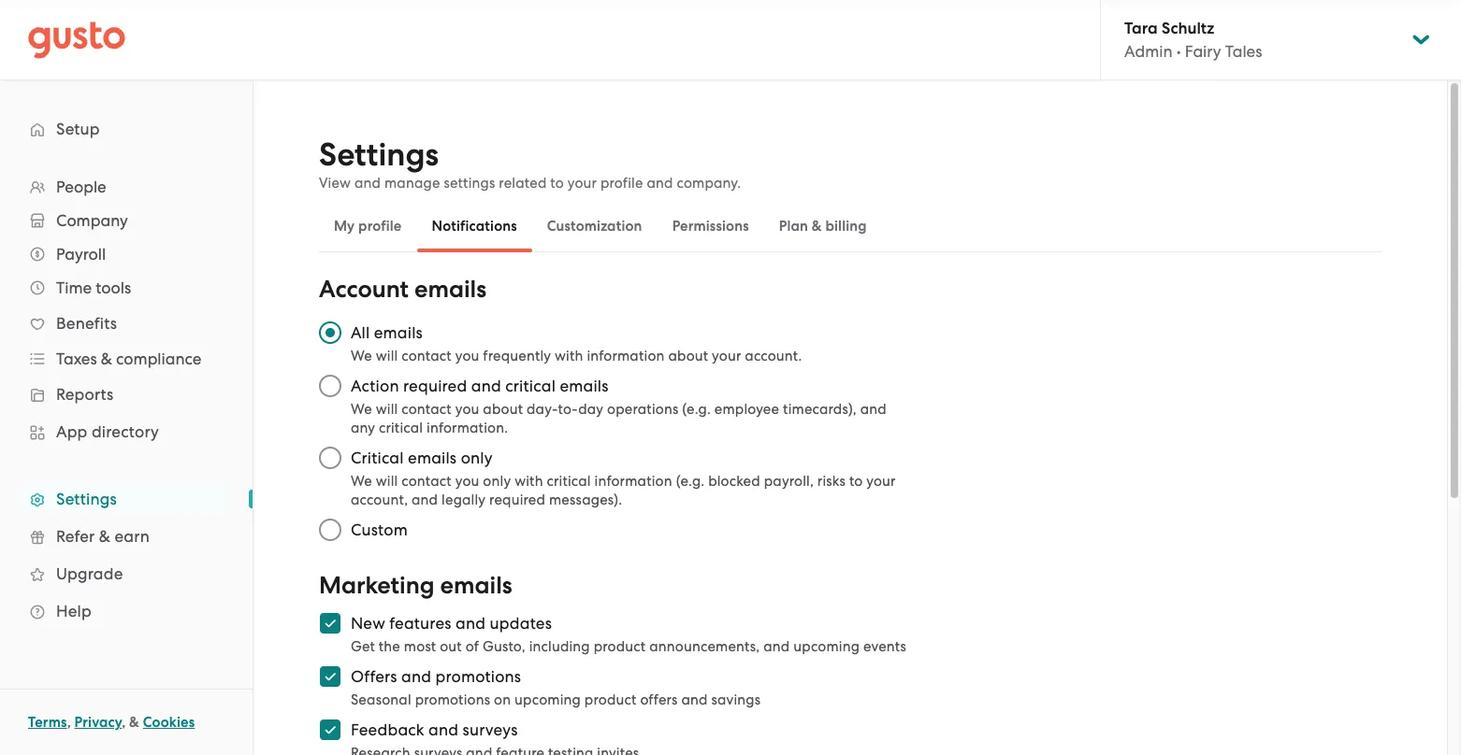 Task type: vqa. For each thing, say whether or not it's contained in the screenshot.
again
no



Task type: locate. For each thing, give the bounding box(es) containing it.
only down 'information.'
[[461, 449, 493, 468]]

1 vertical spatial settings
[[56, 490, 117, 509]]

1 vertical spatial (e.g.
[[676, 473, 705, 490]]

1 vertical spatial about
[[483, 401, 523, 418]]

& for earn
[[99, 528, 110, 546]]

0 vertical spatial critical
[[505, 377, 556, 396]]

about up operations
[[668, 348, 708, 365]]

employee
[[714, 401, 779, 418]]

1 horizontal spatial your
[[712, 348, 741, 365]]

critical inside we will contact you only with critical information (e.g. blocked payroll, risks to your account, and legally required messages).
[[547, 473, 591, 490]]

home image
[[28, 21, 125, 58]]

will for action
[[376, 401, 398, 418]]

2 horizontal spatial your
[[867, 473, 896, 490]]

& right taxes
[[101, 350, 112, 369]]

you up 'information.'
[[455, 401, 479, 418]]

we up any at the bottom of the page
[[351, 401, 372, 418]]

emails down notifications button
[[414, 275, 487, 304]]

1 vertical spatial profile
[[358, 218, 402, 235]]

cookies button
[[143, 712, 195, 734]]

and left legally
[[412, 492, 438, 509]]

Offers and promotions checkbox
[[310, 657, 351, 698]]

to right related on the top left of the page
[[550, 175, 564, 192]]

& right plan
[[812, 218, 822, 235]]

account.
[[745, 348, 802, 365]]

2 will from the top
[[376, 401, 398, 418]]

your left account.
[[712, 348, 741, 365]]

profile inside settings view and manage settings related to your profile and company.
[[601, 175, 643, 192]]

, left cookies
[[122, 715, 126, 732]]

required up 'information.'
[[403, 377, 467, 396]]

settings view and manage settings related to your profile and company.
[[319, 136, 741, 192]]

with
[[555, 348, 583, 365], [515, 473, 543, 490]]

you for and
[[455, 401, 479, 418]]

3 you from the top
[[455, 473, 479, 490]]

settings
[[444, 175, 495, 192]]

contact up 'information.'
[[402, 401, 452, 418]]

emails for account emails
[[414, 275, 487, 304]]

1 vertical spatial critical
[[379, 420, 423, 437]]

1 vertical spatial to
[[849, 473, 863, 490]]

critical up the day-
[[505, 377, 556, 396]]

1 vertical spatial your
[[712, 348, 741, 365]]

1 vertical spatial information
[[595, 473, 672, 490]]

0 horizontal spatial profile
[[358, 218, 402, 235]]

0 vertical spatial profile
[[601, 175, 643, 192]]

and up of
[[456, 615, 486, 633]]

you up action required and critical emails
[[455, 348, 479, 365]]

list
[[0, 170, 253, 630]]

we for critical
[[351, 473, 372, 490]]

0 horizontal spatial your
[[568, 175, 597, 192]]

critical emails only
[[351, 449, 493, 468]]

settings
[[319, 136, 439, 174], [56, 490, 117, 509]]

0 horizontal spatial with
[[515, 473, 543, 490]]

product left offers
[[584, 692, 637, 709]]

required inside we will contact you only with critical information (e.g. blocked payroll, risks to your account, and legally required messages).
[[489, 492, 545, 509]]

time tools
[[56, 279, 131, 297]]

get
[[351, 639, 375, 656]]

app directory
[[56, 423, 159, 442]]

contact
[[402, 348, 452, 365], [402, 401, 452, 418], [402, 473, 452, 490]]

0 vertical spatial you
[[455, 348, 479, 365]]

•
[[1177, 42, 1181, 61]]

get the most out of gusto, including product announcements, and upcoming events
[[351, 639, 906, 656]]

only inside we will contact you only with critical information (e.g. blocked payroll, risks to your account, and legally required messages).
[[483, 473, 511, 490]]

related
[[499, 175, 547, 192]]

1 horizontal spatial settings
[[319, 136, 439, 174]]

with for all emails
[[555, 348, 583, 365]]

people
[[56, 178, 106, 196]]

1 vertical spatial we
[[351, 401, 372, 418]]

information up messages).
[[595, 473, 672, 490]]

and left company.
[[647, 175, 673, 192]]

about down action required and critical emails
[[483, 401, 523, 418]]

permissions
[[672, 218, 749, 235]]

gusto,
[[483, 639, 526, 656]]

& inside button
[[812, 218, 822, 235]]

your right the risks
[[867, 473, 896, 490]]

and right view in the top of the page
[[354, 175, 381, 192]]

most
[[404, 639, 436, 656]]

emails up 'new features and updates'
[[440, 572, 512, 601]]

gusto navigation element
[[0, 80, 253, 660]]

1 vertical spatial product
[[584, 692, 637, 709]]

1 horizontal spatial profile
[[601, 175, 643, 192]]

0 vertical spatial your
[[568, 175, 597, 192]]

1 will from the top
[[376, 348, 398, 365]]

and right timecards),
[[860, 401, 887, 418]]

1 you from the top
[[455, 348, 479, 365]]

will inside we will contact you only with critical information (e.g. blocked payroll, risks to your account, and legally required messages).
[[376, 473, 398, 490]]

1 vertical spatial required
[[489, 492, 545, 509]]

, left privacy
[[67, 715, 71, 732]]

app directory link
[[19, 415, 234, 449]]

product right including
[[594, 639, 646, 656]]

account,
[[351, 492, 408, 509]]

0 vertical spatial to
[[550, 175, 564, 192]]

help link
[[19, 595, 234, 629]]

settings inside settings view and manage settings related to your profile and company.
[[319, 136, 439, 174]]

Action required and critical emails radio
[[310, 366, 351, 407]]

cookies
[[143, 715, 195, 732]]

your
[[568, 175, 597, 192], [712, 348, 741, 365], [867, 473, 896, 490]]

emails
[[414, 275, 487, 304], [374, 324, 423, 342], [560, 377, 609, 396], [408, 449, 457, 468], [440, 572, 512, 601]]

1 horizontal spatial with
[[555, 348, 583, 365]]

tara
[[1124, 19, 1158, 38]]

risks
[[817, 473, 846, 490]]

2 vertical spatial we
[[351, 473, 372, 490]]

tales
[[1225, 42, 1262, 61]]

about
[[668, 348, 708, 365], [483, 401, 523, 418]]

1 contact from the top
[[402, 348, 452, 365]]

all emails
[[351, 324, 423, 342]]

3 will from the top
[[376, 473, 398, 490]]

promotions down of
[[435, 668, 521, 687]]

1 we from the top
[[351, 348, 372, 365]]

admin
[[1124, 42, 1173, 61]]

emails down 'information.'
[[408, 449, 457, 468]]

profile right "my"
[[358, 218, 402, 235]]

earn
[[115, 528, 150, 546]]

will inside we will contact you about day-to-day operations (e.g. employee timecards), and any critical information.
[[376, 401, 398, 418]]

1 vertical spatial contact
[[402, 401, 452, 418]]

upcoming right on
[[515, 692, 581, 709]]

plan & billing button
[[764, 204, 882, 249]]

0 vertical spatial we
[[351, 348, 372, 365]]

with right frequently
[[555, 348, 583, 365]]

will up the account,
[[376, 473, 398, 490]]

& left earn
[[99, 528, 110, 546]]

0 vertical spatial only
[[461, 449, 493, 468]]

and right announcements,
[[763, 639, 790, 656]]

information up operations
[[587, 348, 665, 365]]

of
[[466, 639, 479, 656]]

2 vertical spatial critical
[[547, 473, 591, 490]]

(e.g. left blocked
[[676, 473, 705, 490]]

emails for all emails
[[374, 324, 423, 342]]

(e.g. left employee
[[682, 401, 711, 418]]

and left surveys
[[428, 721, 459, 740]]

emails right all in the left top of the page
[[374, 324, 423, 342]]

we will contact you only with critical information (e.g. blocked payroll, risks to your account, and legally required messages).
[[351, 473, 896, 509]]

will down action
[[376, 401, 398, 418]]

contact inside we will contact you about day-to-day operations (e.g. employee timecards), and any critical information.
[[402, 401, 452, 418]]

plan & billing
[[779, 218, 867, 235]]

1 horizontal spatial to
[[849, 473, 863, 490]]

1 vertical spatial with
[[515, 473, 543, 490]]

your inside settings view and manage settings related to your profile and company.
[[568, 175, 597, 192]]

with down the day-
[[515, 473, 543, 490]]

we up the account,
[[351, 473, 372, 490]]

help
[[56, 602, 92, 621]]

taxes & compliance
[[56, 350, 202, 369]]

& inside dropdown button
[[101, 350, 112, 369]]

1 horizontal spatial upcoming
[[793, 639, 860, 656]]

time tools button
[[19, 271, 234, 305]]

contact down critical emails only
[[402, 473, 452, 490]]

taxes & compliance button
[[19, 342, 234, 376]]

2 vertical spatial will
[[376, 473, 398, 490]]

and down most
[[401, 668, 431, 687]]

only up legally
[[483, 473, 511, 490]]

we down all in the left top of the page
[[351, 348, 372, 365]]

0 vertical spatial will
[[376, 348, 398, 365]]

0 vertical spatial product
[[594, 639, 646, 656]]

2 , from the left
[[122, 715, 126, 732]]

2 we from the top
[[351, 401, 372, 418]]

1 vertical spatial only
[[483, 473, 511, 490]]

3 we from the top
[[351, 473, 372, 490]]

you up legally
[[455, 473, 479, 490]]

2 vertical spatial contact
[[402, 473, 452, 490]]

Custom radio
[[310, 510, 351, 551]]

0 horizontal spatial settings
[[56, 490, 117, 509]]

reports link
[[19, 378, 234, 412]]

0 horizontal spatial ,
[[67, 715, 71, 732]]

0 horizontal spatial about
[[483, 401, 523, 418]]

upcoming
[[793, 639, 860, 656], [515, 692, 581, 709]]

Feedback and surveys checkbox
[[310, 710, 351, 751]]

All emails radio
[[310, 312, 351, 354]]

day-
[[527, 401, 558, 418]]

will for critical
[[376, 473, 398, 490]]

upcoming left 'events'
[[793, 639, 860, 656]]

messages).
[[549, 492, 622, 509]]

1 horizontal spatial about
[[668, 348, 708, 365]]

will down all emails
[[376, 348, 398, 365]]

product
[[594, 639, 646, 656], [584, 692, 637, 709]]

contact down all emails
[[402, 348, 452, 365]]

you
[[455, 348, 479, 365], [455, 401, 479, 418], [455, 473, 479, 490]]

to right the risks
[[849, 473, 863, 490]]

settings up refer
[[56, 490, 117, 509]]

will
[[376, 348, 398, 365], [376, 401, 398, 418], [376, 473, 398, 490]]

we inside we will contact you about day-to-day operations (e.g. employee timecards), and any critical information.
[[351, 401, 372, 418]]

customization
[[547, 218, 642, 235]]

settings up manage
[[319, 136, 439, 174]]

3 contact from the top
[[402, 473, 452, 490]]

promotions down offers and promotions
[[415, 692, 490, 709]]

0 vertical spatial (e.g.
[[682, 401, 711, 418]]

fairy
[[1185, 42, 1221, 61]]

2 vertical spatial your
[[867, 473, 896, 490]]

2 vertical spatial you
[[455, 473, 479, 490]]

reports
[[56, 385, 114, 404]]

2 you from the top
[[455, 401, 479, 418]]

critical
[[351, 449, 404, 468]]

contact inside we will contact you only with critical information (e.g. blocked payroll, risks to your account, and legally required messages).
[[402, 473, 452, 490]]

to inside settings view and manage settings related to your profile and company.
[[550, 175, 564, 192]]

feedback
[[351, 721, 424, 740]]

critical up critical emails only
[[379, 420, 423, 437]]

0 vertical spatial settings
[[319, 136, 439, 174]]

0 vertical spatial promotions
[[435, 668, 521, 687]]

0 horizontal spatial required
[[403, 377, 467, 396]]

settings inside list
[[56, 490, 117, 509]]

1 horizontal spatial required
[[489, 492, 545, 509]]

0 horizontal spatial to
[[550, 175, 564, 192]]

2 contact from the top
[[402, 401, 452, 418]]

1 horizontal spatial ,
[[122, 715, 126, 732]]

0 vertical spatial contact
[[402, 348, 452, 365]]

refer & earn link
[[19, 520, 234, 554]]

1 vertical spatial you
[[455, 401, 479, 418]]

promotions
[[435, 668, 521, 687], [415, 692, 490, 709]]

your up "customization"
[[568, 175, 597, 192]]

critical up messages).
[[547, 473, 591, 490]]

profile up "customization"
[[601, 175, 643, 192]]

information
[[587, 348, 665, 365], [595, 473, 672, 490]]

1 vertical spatial will
[[376, 401, 398, 418]]

profile
[[601, 175, 643, 192], [358, 218, 402, 235]]

required right legally
[[489, 492, 545, 509]]

&
[[812, 218, 822, 235], [101, 350, 112, 369], [99, 528, 110, 546], [129, 715, 139, 732]]

contact for all
[[402, 348, 452, 365]]

0 vertical spatial with
[[555, 348, 583, 365]]

you inside we will contact you only with critical information (e.g. blocked payroll, risks to your account, and legally required messages).
[[455, 473, 479, 490]]

you inside we will contact you about day-to-day operations (e.g. employee timecards), and any critical information.
[[455, 401, 479, 418]]

with inside we will contact you only with critical information (e.g. blocked payroll, risks to your account, and legally required messages).
[[515, 473, 543, 490]]

including
[[529, 639, 590, 656]]

to-
[[558, 401, 578, 418]]

we inside we will contact you only with critical information (e.g. blocked payroll, risks to your account, and legally required messages).
[[351, 473, 372, 490]]

settings for settings view and manage settings related to your profile and company.
[[319, 136, 439, 174]]

1 vertical spatial upcoming
[[515, 692, 581, 709]]



Task type: describe. For each thing, give the bounding box(es) containing it.
marketing emails
[[319, 572, 512, 601]]

people button
[[19, 170, 234, 204]]

information.
[[427, 420, 508, 437]]

seasonal promotions on upcoming product offers and savings
[[351, 692, 761, 709]]

action required and critical emails
[[351, 377, 609, 396]]

terms
[[28, 715, 67, 732]]

with for critical emails only
[[515, 473, 543, 490]]

1 , from the left
[[67, 715, 71, 732]]

settings tabs tab list
[[319, 200, 1382, 253]]

profile inside "button"
[[358, 218, 402, 235]]

about inside we will contact you about day-to-day operations (e.g. employee timecards), and any critical information.
[[483, 401, 523, 418]]

features
[[389, 615, 452, 633]]

new features and updates
[[351, 615, 552, 633]]

schultz
[[1162, 19, 1214, 38]]

offers
[[640, 692, 678, 709]]

permissions button
[[657, 204, 764, 249]]

critical inside we will contact you about day-to-day operations (e.g. employee timecards), and any critical information.
[[379, 420, 423, 437]]

payroll
[[56, 245, 106, 264]]

timecards),
[[783, 401, 857, 418]]

terms , privacy , & cookies
[[28, 715, 195, 732]]

events
[[863, 639, 906, 656]]

and down frequently
[[471, 377, 501, 396]]

app
[[56, 423, 87, 442]]

company.
[[677, 175, 741, 192]]

& for compliance
[[101, 350, 112, 369]]

refer & earn
[[56, 528, 150, 546]]

company button
[[19, 204, 234, 238]]

refer
[[56, 528, 95, 546]]

list containing people
[[0, 170, 253, 630]]

we will contact you frequently with information about your account.
[[351, 348, 802, 365]]

my
[[334, 218, 355, 235]]

settings link
[[19, 483, 234, 516]]

Critical emails only radio
[[310, 438, 351, 479]]

will for all
[[376, 348, 398, 365]]

new
[[351, 615, 385, 633]]

savings
[[711, 692, 761, 709]]

and inside we will contact you only with critical information (e.g. blocked payroll, risks to your account, and legally required messages).
[[412, 492, 438, 509]]

settings for settings
[[56, 490, 117, 509]]

updates
[[490, 615, 552, 633]]

0 horizontal spatial upcoming
[[515, 692, 581, 709]]

we for action
[[351, 401, 372, 418]]

announcements,
[[649, 639, 760, 656]]

0 vertical spatial information
[[587, 348, 665, 365]]

the
[[379, 639, 400, 656]]

setup link
[[19, 112, 234, 146]]

directory
[[92, 423, 159, 442]]

1 vertical spatial promotions
[[415, 692, 490, 709]]

information inside we will contact you only with critical information (e.g. blocked payroll, risks to your account, and legally required messages).
[[595, 473, 672, 490]]

to inside we will contact you only with critical information (e.g. blocked payroll, risks to your account, and legally required messages).
[[849, 473, 863, 490]]

contact for critical
[[402, 473, 452, 490]]

0 vertical spatial about
[[668, 348, 708, 365]]

privacy
[[74, 715, 122, 732]]

& for billing
[[812, 218, 822, 235]]

out
[[440, 639, 462, 656]]

billing
[[826, 218, 867, 235]]

emails up day
[[560, 377, 609, 396]]

manage
[[384, 175, 440, 192]]

notifications button
[[417, 204, 532, 249]]

action
[[351, 377, 399, 396]]

upgrade
[[56, 565, 123, 584]]

payroll button
[[19, 238, 234, 271]]

tools
[[96, 279, 131, 297]]

contact for action
[[402, 401, 452, 418]]

New features and updates checkbox
[[310, 603, 351, 645]]

upgrade link
[[19, 558, 234, 591]]

tara schultz admin • fairy tales
[[1124, 19, 1262, 61]]

(e.g. inside we will contact you about day-to-day operations (e.g. employee timecards), and any critical information.
[[682, 401, 711, 418]]

terms link
[[28, 715, 67, 732]]

you for only
[[455, 473, 479, 490]]

all
[[351, 324, 370, 342]]

& left cookies button
[[129, 715, 139, 732]]

my profile button
[[319, 204, 417, 249]]

emails for critical emails only
[[408, 449, 457, 468]]

surveys
[[463, 721, 518, 740]]

and right offers
[[681, 692, 708, 709]]

company
[[56, 211, 128, 230]]

(e.g. inside we will contact you only with critical information (e.g. blocked payroll, risks to your account, and legally required messages).
[[676, 473, 705, 490]]

my profile
[[334, 218, 402, 235]]

we will contact you about day-to-day operations (e.g. employee timecards), and any critical information.
[[351, 401, 887, 437]]

setup
[[56, 120, 100, 138]]

emails for marketing emails
[[440, 572, 512, 601]]

custom
[[351, 521, 408, 540]]

legally
[[442, 492, 486, 509]]

your inside we will contact you only with critical information (e.g. blocked payroll, risks to your account, and legally required messages).
[[867, 473, 896, 490]]

seasonal
[[351, 692, 411, 709]]

0 vertical spatial upcoming
[[793, 639, 860, 656]]

plan
[[779, 218, 808, 235]]

on
[[494, 692, 511, 709]]

view
[[319, 175, 351, 192]]

taxes
[[56, 350, 97, 369]]

offers and promotions
[[351, 668, 521, 687]]

offers
[[351, 668, 397, 687]]

benefits
[[56, 314, 117, 333]]

time
[[56, 279, 92, 297]]

any
[[351, 420, 375, 437]]

feedback and surveys
[[351, 721, 518, 740]]

payroll,
[[764, 473, 814, 490]]

notifications
[[432, 218, 517, 235]]

privacy link
[[74, 715, 122, 732]]

compliance
[[116, 350, 202, 369]]

frequently
[[483, 348, 551, 365]]

account
[[319, 275, 409, 304]]

0 vertical spatial required
[[403, 377, 467, 396]]

we for all
[[351, 348, 372, 365]]

customization button
[[532, 204, 657, 249]]

day
[[578, 401, 604, 418]]

and inside we will contact you about day-to-day operations (e.g. employee timecards), and any critical information.
[[860, 401, 887, 418]]

benefits link
[[19, 307, 234, 340]]

operations
[[607, 401, 679, 418]]

account emails
[[319, 275, 487, 304]]



